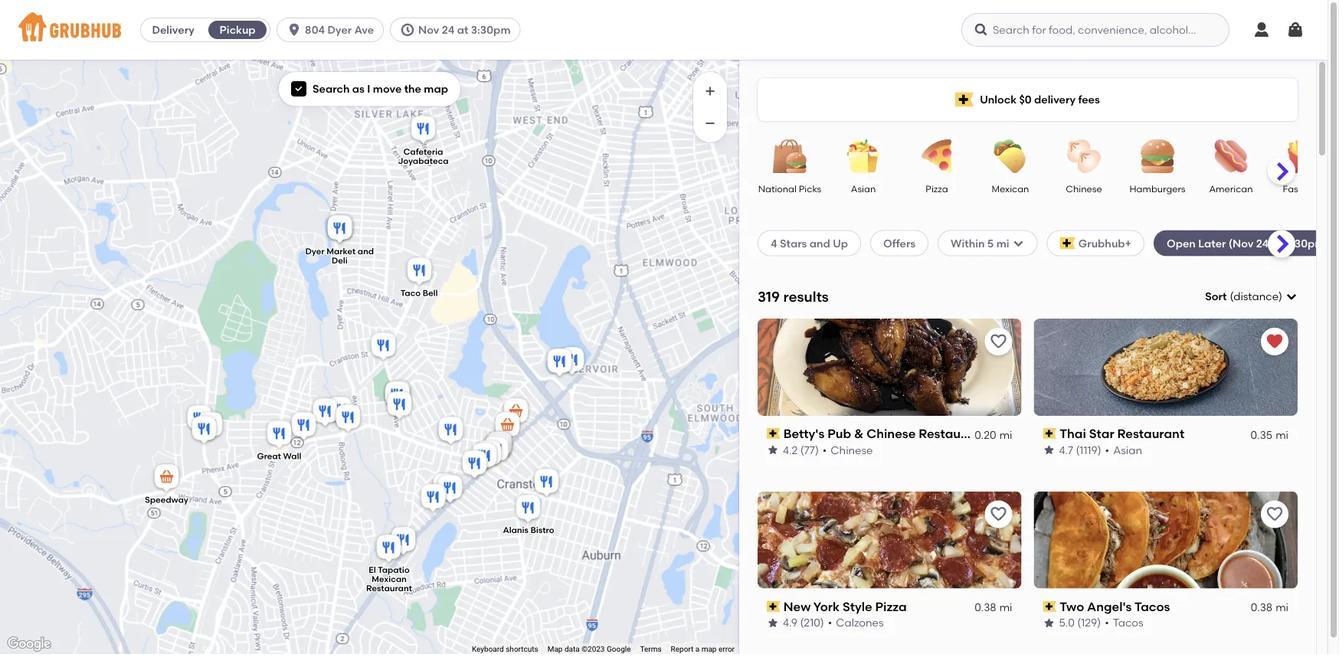 Task type: vqa. For each thing, say whether or not it's contained in the screenshot.


Task type: describe. For each thing, give the bounding box(es) containing it.
betty's
[[784, 426, 825, 441]]

new york style pizza
[[784, 599, 907, 614]]

0.20 mi
[[975, 428, 1013, 441]]

2 horizontal spatial restaurant
[[1118, 426, 1185, 441]]

nov 24 at 3:30pm
[[419, 23, 511, 36]]

national picks
[[759, 183, 822, 194]]

walt's roast beef - cranston image
[[469, 441, 500, 474]]

save this restaurant image for two angel's tacos
[[1266, 506, 1285, 524]]

a
[[696, 645, 700, 654]]

dyer market and deli image
[[325, 213, 355, 247]]

svg image inside 804 dyer ave button
[[287, 22, 302, 38]]

sonia's deli image
[[532, 467, 562, 500]]

5-herb pizza image
[[325, 212, 356, 246]]

new york style pizza logo image
[[758, 492, 1022, 589]]

american image
[[1205, 139, 1258, 173]]

4.7
[[1060, 444, 1074, 457]]

jersey mikes (14007) image
[[189, 414, 220, 448]]

angel's
[[1088, 599, 1132, 614]]

0 vertical spatial pizza
[[926, 183, 949, 194]]

and for stars
[[810, 237, 831, 250]]

pickup
[[220, 23, 256, 36]]

data
[[565, 645, 580, 654]]

map
[[548, 645, 563, 654]]

within 5 mi
[[951, 237, 1010, 250]]

wall
[[283, 451, 301, 462]]

york
[[814, 599, 840, 614]]

later
[[1199, 237, 1227, 250]]

alanis bistro
[[503, 526, 555, 536]]

bistro
[[531, 526, 555, 536]]

save this restaurant image
[[990, 506, 1008, 524]]

at inside button
[[457, 23, 469, 36]]

delivery button
[[141, 18, 205, 42]]

food
[[1304, 183, 1327, 194]]

main navigation navigation
[[0, 0, 1328, 60]]

pizza image
[[911, 139, 964, 173]]

chinese image
[[1058, 139, 1111, 173]]

offers
[[884, 237, 916, 250]]

1 vertical spatial map
[[702, 645, 717, 654]]

mexican inside el tapatio mexican restaurant
[[372, 574, 407, 585]]

taqueria caliente image
[[545, 346, 575, 380]]

restaurant inside map region
[[366, 584, 412, 594]]

star icon image for thai star restaurant
[[1043, 444, 1056, 456]]

taco
[[401, 288, 421, 299]]

0 horizontal spatial asian
[[851, 183, 876, 194]]

• for angel's
[[1105, 617, 1110, 630]]

alanis
[[503, 526, 529, 536]]

24 inside button
[[442, 23, 455, 36]]

distance
[[1234, 290, 1279, 303]]

tapatio
[[378, 565, 410, 576]]

thai star restaurant logo image
[[1034, 319, 1298, 416]]

alanis bistro image
[[513, 493, 544, 527]]

delivery
[[152, 23, 194, 36]]

sakos pizza image
[[430, 471, 461, 505]]

3:30pm
[[471, 23, 511, 36]]

5.0
[[1060, 617, 1075, 630]]

319 results
[[758, 288, 829, 305]]

cafeteria joyabateca image
[[408, 113, 439, 147]]

map data ©2023 google
[[548, 645, 631, 654]]

save this restaurant button for pizza
[[985, 501, 1013, 529]]

national picks image
[[763, 139, 817, 173]]

(129)
[[1078, 617, 1102, 630]]

ave
[[354, 23, 374, 36]]

moon mart (powered by lula) image
[[492, 410, 523, 444]]

keyboard
[[472, 645, 504, 654]]

unlock
[[980, 93, 1017, 106]]

two
[[1060, 599, 1085, 614]]

4 seasons restaurant image
[[557, 345, 587, 379]]

(
[[1230, 290, 1234, 303]]

and for market
[[358, 246, 374, 257]]

report
[[671, 645, 694, 654]]

cafeteria joyabateca
[[398, 147, 449, 166]]

saved restaurant button
[[1262, 328, 1289, 355]]

fast
[[1283, 183, 1302, 194]]

google
[[607, 645, 631, 654]]

el
[[369, 565, 376, 576]]

dyer inside 804 dyer ave button
[[328, 23, 352, 36]]

4 stars and up
[[771, 237, 848, 250]]

hamburgers image
[[1131, 139, 1185, 173]]

fast food
[[1283, 183, 1327, 194]]

betty's pub & chinese restaurant logo image
[[758, 319, 1022, 416]]

©2023
[[582, 645, 605, 654]]

• for pub
[[823, 444, 827, 457]]

two angel's tacos logo image
[[1034, 492, 1298, 589]]

google image
[[4, 635, 54, 655]]

mi for new york style pizza
[[1000, 601, 1013, 614]]

star
[[1090, 426, 1115, 441]]

sort ( distance )
[[1206, 290, 1283, 303]]

two angel's tacos
[[1060, 599, 1171, 614]]

dairy queen image
[[195, 410, 226, 444]]

319
[[758, 288, 780, 305]]

grubhub plus flag logo image for grubhub+
[[1060, 237, 1076, 249]]

mi for betty's pub & chinese restaurant
[[1000, 428, 1013, 441]]

1 horizontal spatial mexican
[[992, 183, 1030, 194]]

1 vertical spatial pizza
[[876, 599, 907, 614]]

kfc image
[[435, 473, 466, 507]]

star icon image for two angel's tacos
[[1043, 617, 1056, 630]]

0.38 for two angel's tacos
[[1251, 601, 1273, 614]]

804 dyer ave
[[305, 23, 374, 36]]

the macro bar image
[[384, 389, 415, 423]]

• for star
[[1106, 444, 1110, 457]]

as
[[352, 82, 365, 95]]

nazs halal food image
[[482, 432, 513, 466]]

taco bell
[[401, 288, 438, 299]]

0.20
[[975, 428, 997, 441]]

7 eleven image
[[501, 396, 532, 430]]

the
[[404, 82, 422, 95]]

5.0 (129)
[[1060, 617, 1102, 630]]

fees
[[1079, 93, 1100, 106]]

keyboard shortcuts
[[472, 645, 539, 654]]

1 vertical spatial tacos
[[1113, 617, 1144, 630]]

california taco shop image
[[459, 448, 490, 482]]

betty's pub & chinese restaurant
[[784, 426, 986, 441]]

4
[[771, 237, 778, 250]]

grubhub plus flag logo image for unlock $0 delivery fees
[[956, 92, 974, 107]]

baja's fresh grill image
[[485, 429, 515, 463]]

grubhub+
[[1079, 237, 1132, 250]]

olneyville new york system image
[[388, 525, 419, 559]]

$0
[[1020, 93, 1032, 106]]

1 vertical spatial svg image
[[1286, 291, 1298, 303]]

subscription pass image for thai star restaurant
[[1043, 428, 1057, 439]]

nov
[[419, 23, 439, 36]]

d'angelo image
[[418, 482, 449, 516]]

2 vertical spatial chinese
[[831, 444, 873, 457]]

3:30pm)
[[1286, 237, 1330, 250]]

thai star restaurant image
[[325, 395, 355, 428]]

0.35
[[1251, 428, 1273, 441]]



Task type: locate. For each thing, give the bounding box(es) containing it.
mi for thai star restaurant
[[1276, 428, 1289, 441]]

1 0.38 from the left
[[975, 601, 997, 614]]

4.9 (210)
[[783, 617, 824, 630]]

svg image
[[1253, 21, 1272, 39], [1286, 291, 1298, 303]]

star icon image left 4.9
[[767, 617, 779, 630]]

tacos up • tacos
[[1135, 599, 1171, 614]]

subscription pass image left 'thai'
[[1043, 428, 1057, 439]]

asian
[[851, 183, 876, 194], [1114, 444, 1143, 457]]

asian down thai star restaurant
[[1114, 444, 1143, 457]]

grubhub plus flag logo image left grubhub+
[[1060, 237, 1076, 249]]

None field
[[1206, 289, 1298, 305]]

save this restaurant button for chinese
[[985, 328, 1013, 355]]

market
[[327, 246, 356, 257]]

chinafun image
[[436, 415, 466, 448]]

0.38 mi for two angel's tacos
[[1251, 601, 1289, 614]]

0 horizontal spatial and
[[358, 246, 374, 257]]

24 right nov
[[442, 23, 455, 36]]

asian image
[[837, 139, 891, 173]]

mexican image
[[984, 139, 1038, 173]]

star icon image left 5.0
[[1043, 617, 1056, 630]]

and left up
[[810, 237, 831, 250]]

1 horizontal spatial pizza
[[926, 183, 949, 194]]

0 horizontal spatial at
[[457, 23, 469, 36]]

joyabateca
[[398, 156, 449, 166]]

star icon image left 4.2
[[767, 444, 779, 456]]

terms
[[640, 645, 662, 654]]

new york style pizza image
[[383, 379, 413, 412]]

• down the york
[[828, 617, 833, 630]]

tacos
[[1135, 599, 1171, 614], [1113, 617, 1144, 630]]

error
[[719, 645, 735, 654]]

chinese down &
[[831, 444, 873, 457]]

1 vertical spatial grubhub plus flag logo image
[[1060, 237, 1076, 249]]

0 vertical spatial save this restaurant image
[[990, 332, 1008, 351]]

subscription pass image left betty's
[[767, 428, 781, 439]]

new
[[784, 599, 811, 614]]

save this restaurant button
[[985, 328, 1013, 355], [985, 501, 1013, 529], [1262, 501, 1289, 529]]

hamburgers
[[1130, 183, 1186, 194]]

save this restaurant image
[[990, 332, 1008, 351], [1266, 506, 1285, 524]]

Search for food, convenience, alcohol... search field
[[962, 13, 1230, 47]]

chinese right &
[[867, 426, 916, 441]]

and inside dyer market and deli
[[358, 246, 374, 257]]

1 horizontal spatial 0.38 mi
[[1251, 601, 1289, 614]]

sort
[[1206, 290, 1227, 303]]

dyer left ave
[[328, 23, 352, 36]]

(nov
[[1229, 237, 1254, 250]]

0 horizontal spatial dyer
[[306, 246, 325, 257]]

0 horizontal spatial mexican
[[372, 574, 407, 585]]

2 0.38 mi from the left
[[1251, 601, 1289, 614]]

• chinese
[[823, 444, 873, 457]]

move
[[373, 82, 402, 95]]

pub
[[828, 426, 852, 441]]

0 vertical spatial subscription pass image
[[1043, 428, 1057, 439]]

report a map error link
[[671, 645, 735, 654]]

&
[[855, 426, 864, 441]]

betty's pub & chinese restaurant image
[[368, 330, 399, 364]]

804 dyer ave button
[[277, 18, 390, 42]]

map right the
[[424, 82, 448, 95]]

search
[[313, 82, 350, 95]]

0.38
[[975, 601, 997, 614], [1251, 601, 1273, 614]]

none field containing sort
[[1206, 289, 1298, 305]]

0.38 for new york style pizza
[[975, 601, 997, 614]]

save this restaurant image for betty's pub & chinese restaurant
[[990, 332, 1008, 351]]

pizza right style
[[876, 599, 907, 614]]

1 horizontal spatial save this restaurant image
[[1266, 506, 1285, 524]]

1 horizontal spatial restaurant
[[919, 426, 986, 441]]

pizza down pizza image
[[926, 183, 949, 194]]

0 vertical spatial map
[[424, 82, 448, 95]]

0 vertical spatial at
[[457, 23, 469, 36]]

0 vertical spatial chinese
[[1066, 183, 1103, 194]]

0 vertical spatial asian
[[851, 183, 876, 194]]

boba lova image
[[310, 396, 341, 430]]

two angel's tacos image
[[382, 379, 413, 413]]

shortcuts
[[506, 645, 539, 654]]

mi
[[997, 237, 1010, 250], [1000, 428, 1013, 441], [1276, 428, 1289, 441], [1000, 601, 1013, 614], [1276, 601, 1289, 614]]

chinese down chinese image
[[1066, 183, 1103, 194]]

asian down asian image
[[851, 183, 876, 194]]

stars
[[780, 237, 807, 250]]

star icon image for new york style pizza
[[767, 617, 779, 630]]

0 horizontal spatial save this restaurant image
[[990, 332, 1008, 351]]

thai
[[1060, 426, 1087, 441]]

1 vertical spatial dyer
[[306, 246, 325, 257]]

keyboard shortcuts button
[[472, 644, 539, 655]]

subscription pass image for betty's pub & chinese restaurant
[[767, 428, 781, 439]]

cafeteria
[[404, 147, 443, 157]]

1 horizontal spatial map
[[702, 645, 717, 654]]

0 vertical spatial grubhub plus flag logo image
[[956, 92, 974, 107]]

map region
[[0, 0, 755, 655]]

mexican down the mexican image
[[992, 183, 1030, 194]]

and right the market
[[358, 246, 374, 257]]

report a map error
[[671, 645, 735, 654]]

5
[[988, 237, 994, 250]]

grubhub plus flag logo image left unlock
[[956, 92, 974, 107]]

at left 3:30pm)
[[1272, 237, 1283, 250]]

1 subscription pass image from the top
[[1043, 428, 1057, 439]]

1 vertical spatial asian
[[1114, 444, 1143, 457]]

0 vertical spatial dyer
[[328, 23, 352, 36]]

open later (nov 24 at 3:30pm)
[[1167, 237, 1330, 250]]

up
[[833, 237, 848, 250]]

804
[[305, 23, 325, 36]]

0 vertical spatial svg image
[[1253, 21, 1272, 39]]

0.38 mi for new york style pizza
[[975, 601, 1013, 614]]

1 vertical spatial mexican
[[372, 574, 407, 585]]

0.35 mi
[[1251, 428, 1289, 441]]

dyer left the market
[[306, 246, 325, 257]]

national
[[759, 183, 797, 194]]

dyer inside dyer market and deli
[[306, 246, 325, 257]]

nov 24 at 3:30pm button
[[390, 18, 527, 42]]

(77)
[[801, 444, 819, 457]]

1 horizontal spatial asian
[[1114, 444, 1143, 457]]

0 horizontal spatial 24
[[442, 23, 455, 36]]

dyer market and deli
[[306, 246, 374, 266]]

style
[[843, 599, 873, 614]]

svg image inside nov 24 at 3:30pm button
[[400, 22, 415, 38]]

0 horizontal spatial svg image
[[1253, 21, 1272, 39]]

1 vertical spatial chinese
[[867, 426, 916, 441]]

1 vertical spatial subscription pass image
[[1043, 602, 1057, 612]]

• down 'star'
[[1106, 444, 1110, 457]]

great wall image
[[264, 418, 295, 452]]

plus icon image
[[703, 84, 718, 99]]

4.7 (1119)
[[1060, 444, 1102, 457]]

0 vertical spatial subscription pass image
[[767, 428, 781, 439]]

0 horizontal spatial restaurant
[[366, 584, 412, 594]]

minus icon image
[[703, 116, 718, 131]]

24 right (nov
[[1257, 237, 1269, 250]]

0 horizontal spatial 0.38
[[975, 601, 997, 614]]

subscription pass image left two
[[1043, 602, 1057, 612]]

•
[[823, 444, 827, 457], [1106, 444, 1110, 457], [828, 617, 833, 630], [1105, 617, 1110, 630]]

1 vertical spatial save this restaurant image
[[1266, 506, 1285, 524]]

• right '(77)' at bottom
[[823, 444, 827, 457]]

1 vertical spatial at
[[1272, 237, 1283, 250]]

picks
[[799, 183, 822, 194]]

2 subscription pass image from the top
[[767, 602, 781, 612]]

at left the 3:30pm
[[457, 23, 469, 36]]

1 horizontal spatial at
[[1272, 237, 1283, 250]]

1 subscription pass image from the top
[[767, 428, 781, 439]]

honey dew donuts image
[[333, 402, 364, 436]]

(210)
[[800, 617, 824, 630]]

svg image
[[1287, 21, 1305, 39], [287, 22, 302, 38], [400, 22, 415, 38], [974, 22, 989, 38], [294, 84, 304, 94], [1013, 237, 1025, 249]]

0 horizontal spatial 0.38 mi
[[975, 601, 1013, 614]]

2 subscription pass image from the top
[[1043, 602, 1057, 612]]

• for york
[[828, 617, 833, 630]]

restaurant
[[919, 426, 986, 441], [1118, 426, 1185, 441], [366, 584, 412, 594]]

thai star restaurant
[[1060, 426, 1185, 441]]

• tacos
[[1105, 617, 1144, 630]]

saved restaurant image
[[1266, 332, 1285, 351]]

1 horizontal spatial svg image
[[1286, 291, 1298, 303]]

terms link
[[640, 645, 662, 654]]

star icon image
[[767, 444, 779, 456], [1043, 444, 1056, 456], [767, 617, 779, 630], [1043, 617, 1056, 630]]

2 0.38 from the left
[[1251, 601, 1273, 614]]

subscription pass image
[[767, 428, 781, 439], [767, 602, 781, 612]]

subway (4415-0) image
[[484, 430, 515, 464]]

1 0.38 mi from the left
[[975, 601, 1013, 614]]

taco bell image
[[404, 255, 435, 289]]

0 vertical spatial tacos
[[1135, 599, 1171, 614]]

0 horizontal spatial pizza
[[876, 599, 907, 614]]

1 horizontal spatial dyer
[[328, 23, 352, 36]]

• down angel's
[[1105, 617, 1110, 630]]

)
[[1279, 290, 1283, 303]]

american
[[1210, 183, 1254, 194]]

el tapatio mexican restaurant image
[[374, 533, 404, 566]]

• asian
[[1106, 444, 1143, 457]]

1 vertical spatial 24
[[1257, 237, 1269, 250]]

star icon image for betty's pub & chinese restaurant
[[767, 444, 779, 456]]

0 horizontal spatial grubhub plus flag logo image
[[956, 92, 974, 107]]

grubhub plus flag logo image
[[956, 92, 974, 107], [1060, 237, 1076, 249]]

i
[[367, 82, 371, 95]]

subscription pass image
[[1043, 428, 1057, 439], [1043, 602, 1057, 612]]

el tapatio mexican restaurant
[[366, 565, 412, 594]]

1 horizontal spatial 0.38
[[1251, 601, 1273, 614]]

deli
[[332, 255, 348, 266]]

subscription pass image left "new"
[[767, 602, 781, 612]]

1 horizontal spatial and
[[810, 237, 831, 250]]

speedway image
[[151, 462, 182, 496]]

1 horizontal spatial 24
[[1257, 237, 1269, 250]]

piezoni's image
[[481, 435, 512, 468]]

at
[[457, 23, 469, 36], [1272, 237, 1283, 250]]

1 horizontal spatial grubhub plus flag logo image
[[1060, 237, 1076, 249]]

24
[[442, 23, 455, 36], [1257, 237, 1269, 250]]

the thirsty beaver image
[[184, 403, 215, 437]]

subscription pass image for new york style pizza
[[767, 602, 781, 612]]

udder delights ice cream & frozen desserts image
[[289, 410, 319, 444]]

svg image inside 'main navigation' navigation
[[1253, 21, 1272, 39]]

0 vertical spatial 24
[[442, 23, 455, 36]]

pickup button
[[205, 18, 270, 42]]

• calzones
[[828, 617, 884, 630]]

calzones
[[836, 617, 884, 630]]

map right a
[[702, 645, 717, 654]]

bell
[[423, 288, 438, 299]]

dyer
[[328, 23, 352, 36], [306, 246, 325, 257]]

map
[[424, 82, 448, 95], [702, 645, 717, 654]]

great wall
[[257, 451, 301, 462]]

4.2 (77)
[[783, 444, 819, 457]]

0 vertical spatial mexican
[[992, 183, 1030, 194]]

great
[[257, 451, 281, 462]]

unlock $0 delivery fees
[[980, 93, 1100, 106]]

chinese
[[1066, 183, 1103, 194], [867, 426, 916, 441], [831, 444, 873, 457]]

burger king image
[[474, 438, 505, 472]]

mi for two angel's tacos
[[1276, 601, 1289, 614]]

within
[[951, 237, 985, 250]]

star icon image left 4.7
[[1043, 444, 1056, 456]]

0 horizontal spatial map
[[424, 82, 448, 95]]

open
[[1167, 237, 1196, 250]]

1 vertical spatial subscription pass image
[[767, 602, 781, 612]]

4.2
[[783, 444, 798, 457]]

tacos down two angel's tacos
[[1113, 617, 1144, 630]]

speedway
[[145, 495, 188, 505]]

subscription pass image for two angel's tacos
[[1043, 602, 1057, 612]]

mexican down el tapatio mexican restaurant image
[[372, 574, 407, 585]]



